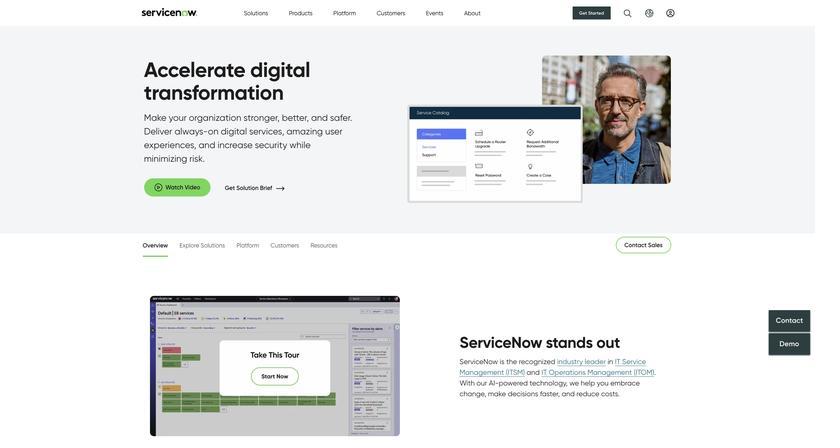 Task type: describe. For each thing, give the bounding box(es) containing it.
get started
[[579, 10, 604, 16]]

customers for the customers link
[[271, 243, 299, 249]]

explore solutions link
[[180, 235, 225, 256]]

about button
[[464, 9, 481, 17]]

servicenow for servicenow is the recognized industry leader in
[[460, 358, 498, 366]]

on
[[208, 126, 219, 137]]

our
[[477, 379, 487, 388]]

contact sales
[[624, 242, 663, 249]]

make
[[144, 112, 166, 123]]

ai-
[[489, 379, 499, 388]]

watch video
[[165, 184, 200, 191]]

0 vertical spatial solutions
[[244, 10, 268, 16]]

demo
[[780, 340, 799, 349]]

experiences,
[[144, 140, 196, 151]]

and inside . with our ai-powered technology, we help you embrace change, make decisions faster, and reduce costs.
[[562, 390, 575, 399]]

contact link
[[769, 311, 810, 332]]

events
[[426, 10, 443, 16]]

watch
[[165, 184, 183, 191]]

customers for 'customers' popup button
[[377, 10, 405, 16]]

and it operations management (itom)
[[525, 369, 654, 377]]

get solution brief
[[225, 185, 274, 192]]

in
[[608, 358, 613, 366]]

safer.
[[330, 112, 352, 123]]

servicenow image
[[141, 8, 198, 16]]

security
[[255, 140, 287, 151]]

(itom)
[[634, 369, 654, 377]]

brief
[[260, 185, 272, 192]]

technology,
[[530, 379, 568, 388]]

demo link
[[769, 334, 810, 355]]

0 horizontal spatial it
[[542, 369, 547, 377]]

digital inside the make your organization stronger, better, and safer. deliver always-on digital services, amazing user experiences, and increase security while minimizing risk.
[[221, 126, 247, 137]]

make your organization stronger, better, and safer. deliver always-on digital services, amazing user experiences, and increase security while minimizing risk.
[[144, 112, 352, 164]]

decisions
[[508, 390, 538, 399]]

platform for platform "link"
[[237, 243, 259, 249]]

contact sales link
[[616, 237, 671, 254]]

(itsm)
[[506, 369, 525, 377]]

management inside it service management (itsm)
[[460, 369, 504, 377]]

get for get solution brief
[[225, 185, 235, 192]]

go to servicenow account image
[[666, 9, 674, 17]]

organization
[[189, 112, 241, 123]]

help
[[581, 379, 595, 388]]

accelerate digital transformation
[[144, 57, 310, 106]]

embrace
[[610, 379, 640, 388]]

solution
[[236, 185, 259, 192]]

contact for contact sales
[[624, 242, 647, 249]]

overview link
[[143, 235, 168, 256]]

user
[[325, 126, 342, 137]]

servicenow for servicenow stands out
[[460, 333, 542, 353]]

is
[[500, 358, 505, 366]]

risk.
[[189, 153, 205, 164]]

products
[[289, 10, 313, 16]]

deliver
[[144, 126, 172, 137]]

while
[[290, 140, 311, 151]]

accelerate
[[144, 57, 245, 83]]

industry
[[557, 358, 583, 366]]

and down recognized
[[527, 369, 540, 377]]

leader
[[585, 358, 606, 366]]

servicenow is the recognized industry leader in
[[460, 358, 615, 366]]

solutions button
[[244, 9, 268, 17]]

and up user
[[311, 112, 328, 123]]

change,
[[460, 390, 486, 399]]

customers link
[[271, 235, 299, 256]]

we
[[569, 379, 579, 388]]

get for get started
[[579, 10, 587, 16]]

platform for platform dropdown button
[[333, 10, 356, 16]]

the
[[506, 358, 517, 366]]



Task type: locate. For each thing, give the bounding box(es) containing it.
servicenow
[[460, 333, 542, 353], [460, 358, 498, 366]]

your
[[169, 112, 187, 123]]

0 vertical spatial customers
[[377, 10, 405, 16]]

servicenow up is
[[460, 333, 542, 353]]

stands
[[546, 333, 593, 353]]

and down on on the top left of page
[[199, 140, 215, 151]]

servicenow up our in the bottom right of the page
[[460, 358, 498, 366]]

you
[[597, 379, 609, 388]]

it up technology,
[[542, 369, 547, 377]]

1 horizontal spatial solutions
[[244, 10, 268, 16]]

video
[[185, 184, 200, 191]]

2 servicenow from the top
[[460, 358, 498, 366]]

2 management from the left
[[587, 369, 632, 377]]

0 vertical spatial get
[[579, 10, 587, 16]]

get left started
[[579, 10, 587, 16]]

platform link
[[237, 235, 259, 256]]

solutions
[[244, 10, 268, 16], [201, 243, 225, 249]]

1 vertical spatial get
[[225, 185, 235, 192]]

get solution brief link
[[225, 185, 294, 192]]

1 vertical spatial platform
[[237, 243, 259, 249]]

get
[[579, 10, 587, 16], [225, 185, 235, 192]]

and
[[311, 112, 328, 123], [199, 140, 215, 151], [527, 369, 540, 377], [562, 390, 575, 399]]

0 vertical spatial it
[[615, 358, 620, 366]]

1 servicenow from the top
[[460, 333, 542, 353]]

better,
[[282, 112, 309, 123]]

play video icon image
[[154, 184, 162, 192]]

recognized
[[519, 358, 555, 366]]

overview
[[143, 243, 168, 250]]

. with our ai-powered technology, we help you embrace change, make decisions faster, and reduce costs.
[[460, 369, 656, 399]]

it
[[615, 358, 620, 366], [542, 369, 547, 377]]

0 vertical spatial digital
[[250, 57, 310, 83]]

it right in
[[615, 358, 620, 366]]

get started link
[[573, 7, 611, 20]]

minimizing
[[144, 153, 187, 164]]

about
[[464, 10, 481, 16]]

0 vertical spatial contact
[[624, 242, 647, 249]]

1 horizontal spatial platform
[[333, 10, 356, 16]]

0 horizontal spatial platform
[[237, 243, 259, 249]]

1 horizontal spatial customers
[[377, 10, 405, 16]]

industry leader link
[[557, 358, 606, 367]]

1 horizontal spatial contact
[[776, 317, 803, 326]]

contact left sales at the bottom of the page
[[624, 242, 647, 249]]

management up our in the bottom right of the page
[[460, 369, 504, 377]]

costs.
[[601, 390, 620, 399]]

contact inside "link"
[[776, 317, 803, 326]]

1 horizontal spatial it
[[615, 358, 620, 366]]

digital
[[250, 57, 310, 83], [221, 126, 247, 137]]

0 horizontal spatial solutions
[[201, 243, 225, 249]]

0 horizontal spatial contact
[[624, 242, 647, 249]]

increase
[[218, 140, 253, 151]]

resources
[[311, 243, 338, 249]]

0 horizontal spatial digital
[[221, 126, 247, 137]]

always-
[[175, 126, 208, 137]]

contact for contact
[[776, 317, 803, 326]]

1 vertical spatial customers
[[271, 243, 299, 249]]

it service management (itsm)
[[460, 358, 646, 377]]

resources link
[[311, 235, 338, 256]]

0 vertical spatial servicenow
[[460, 333, 542, 353]]

platform
[[333, 10, 356, 16], [237, 243, 259, 249]]

.
[[654, 369, 656, 377]]

explore
[[180, 243, 199, 249]]

0 horizontal spatial management
[[460, 369, 504, 377]]

management
[[460, 369, 504, 377], [587, 369, 632, 377]]

digital inside 'accelerate digital transformation'
[[250, 57, 310, 83]]

with
[[460, 379, 475, 388]]

1 management from the left
[[460, 369, 504, 377]]

make
[[488, 390, 506, 399]]

platform button
[[333, 9, 356, 17]]

0 vertical spatial platform
[[333, 10, 356, 16]]

1 horizontal spatial management
[[587, 369, 632, 377]]

it service management (itsm) link
[[460, 358, 646, 378]]

marquee image image
[[408, 55, 671, 203]]

amazing
[[287, 126, 323, 137]]

management down in
[[587, 369, 632, 377]]

powered
[[499, 379, 528, 388]]

and down we
[[562, 390, 575, 399]]

stronger,
[[244, 112, 280, 123]]

services,
[[249, 126, 284, 137]]

faster,
[[540, 390, 560, 399]]

operations
[[549, 369, 586, 377]]

1 vertical spatial digital
[[221, 126, 247, 137]]

products button
[[289, 9, 313, 17]]

servicenow stands out
[[460, 333, 620, 353]]

contact up demo
[[776, 317, 803, 326]]

explore solutions
[[180, 243, 225, 249]]

customers
[[377, 10, 405, 16], [271, 243, 299, 249]]

transformation
[[144, 80, 284, 106]]

started
[[588, 10, 604, 16]]

1 vertical spatial contact
[[776, 317, 803, 326]]

service
[[622, 358, 646, 366]]

1 vertical spatial servicenow
[[460, 358, 498, 366]]

watch video link
[[144, 179, 211, 197]]

events button
[[426, 9, 443, 17]]

sales
[[648, 242, 663, 249]]

0 horizontal spatial get
[[225, 185, 235, 192]]

it inside it service management (itsm)
[[615, 358, 620, 366]]

reduce
[[577, 390, 599, 399]]

0 horizontal spatial customers
[[271, 243, 299, 249]]

out
[[596, 333, 620, 353]]

1 vertical spatial solutions
[[201, 243, 225, 249]]

1 horizontal spatial digital
[[250, 57, 310, 83]]

1 vertical spatial it
[[542, 369, 547, 377]]

it operations management (itom) link
[[542, 369, 654, 378]]

get left solution
[[225, 185, 235, 192]]

customers button
[[377, 9, 405, 17]]

1 horizontal spatial get
[[579, 10, 587, 16]]



